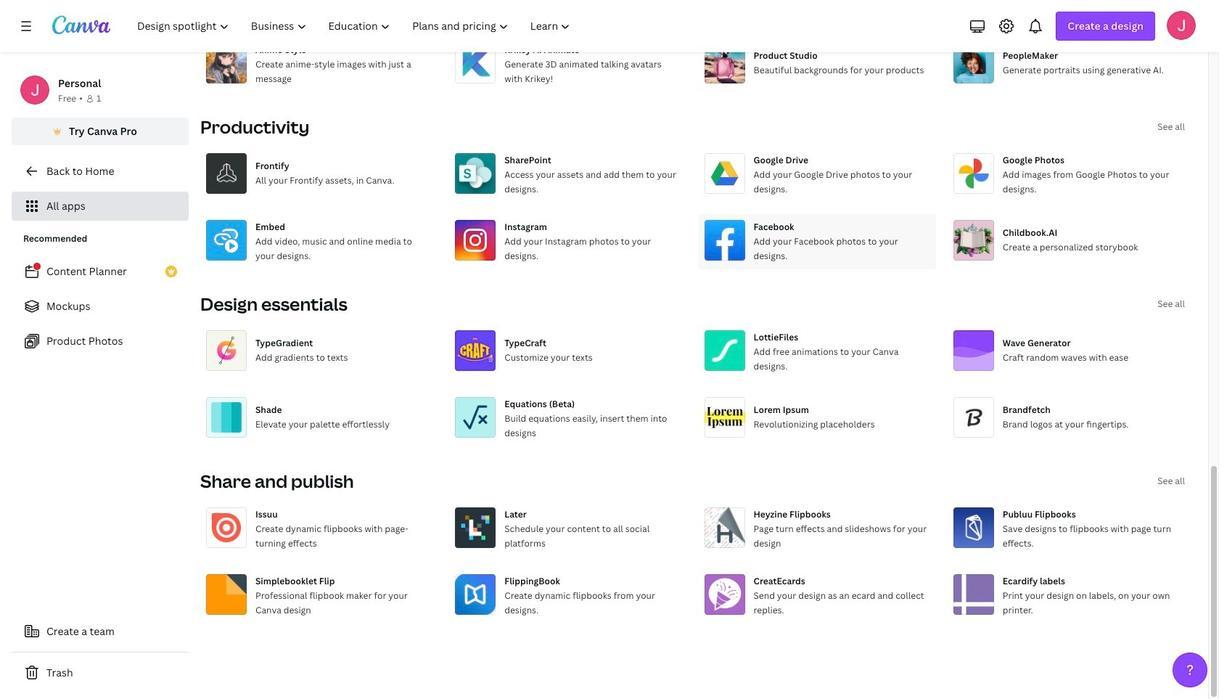 Task type: vqa. For each thing, say whether or not it's contained in the screenshot.
your at right bottom
no



Task type: describe. For each thing, give the bounding box(es) containing it.
top level navigation element
[[128, 12, 583, 41]]

james peterson image
[[1167, 11, 1196, 40]]



Task type: locate. For each thing, give the bounding box(es) containing it.
group
[[699, 214, 936, 269]]

list
[[12, 257, 189, 356]]



